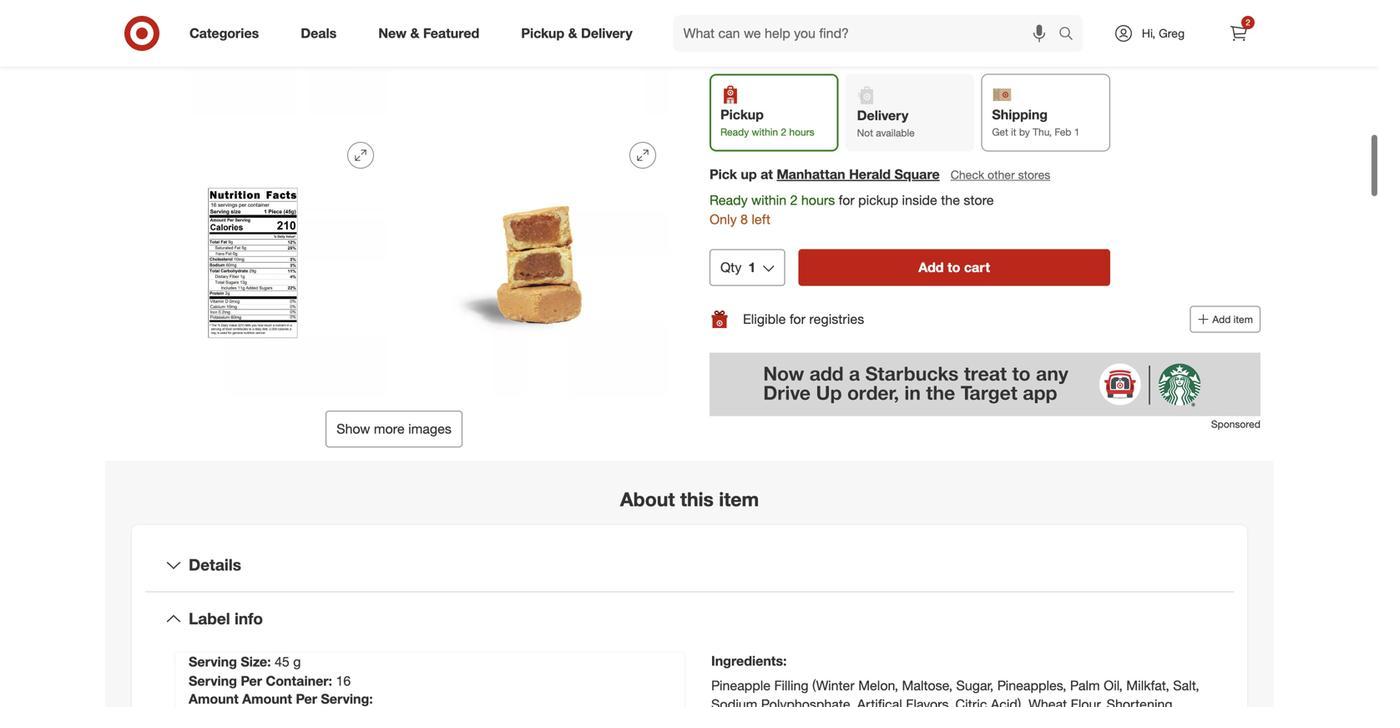 Task type: locate. For each thing, give the bounding box(es) containing it.
0 horizontal spatial amount
[[189, 691, 239, 707]]

manhattan up ready within 2 hours for pickup inside the store only 8 left
[[777, 166, 846, 182]]

0 vertical spatial hours
[[789, 125, 815, 138]]

1 right feb
[[1074, 125, 1080, 138]]

show
[[337, 421, 370, 437]]

0 vertical spatial per
[[241, 673, 262, 689]]

inside
[[902, 192, 938, 208]]

ready
[[721, 125, 749, 138], [710, 192, 748, 208]]

1 right "qty"
[[748, 259, 756, 275]]

0 vertical spatial for
[[839, 192, 855, 208]]

ingredients: pineapple filling (winter melon, maltose, sugar, pineapples, palm oil, milkfat, salt, sodium polyphosphate, artifical flavors, citric acid), wheat flour, shortenin
[[711, 653, 1221, 707]]

new & featured
[[378, 25, 480, 41]]

pickup for &
[[521, 25, 565, 41]]

pickup & delivery link
[[507, 15, 654, 52]]

not
[[857, 126, 873, 139]]

0 vertical spatial within
[[752, 125, 778, 138]]

amount down label
[[189, 691, 239, 707]]

ready up only
[[710, 192, 748, 208]]

0 vertical spatial herald
[[782, 44, 817, 58]]

1 vertical spatial for
[[790, 311, 806, 327]]

thu,
[[1033, 125, 1052, 138]]

0 vertical spatial at
[[710, 44, 720, 58]]

hours inside ready within 2 hours for pickup inside the store only 8 left
[[802, 192, 835, 208]]

1 horizontal spatial &
[[568, 25, 577, 41]]

2 right greg
[[1246, 17, 1251, 28]]

0 horizontal spatial per
[[241, 673, 262, 689]]

1 horizontal spatial herald
[[849, 166, 891, 182]]

more
[[374, 421, 405, 437]]

1 horizontal spatial item
[[1234, 313, 1253, 325]]

0 vertical spatial delivery
[[581, 25, 633, 41]]

add for add item
[[1213, 313, 1231, 325]]

add for add to cart
[[919, 259, 944, 275]]

1 horizontal spatial per
[[296, 691, 317, 707]]

pickup for ready
[[721, 106, 764, 123]]

item
[[1234, 313, 1253, 325], [719, 488, 759, 511]]

0 vertical spatial ready
[[721, 125, 749, 138]]

per down the container: at the left bottom of page
[[296, 691, 317, 707]]

hello kitty lunar new year pineapple cakes - 25.4oz, 5 of 11 image
[[119, 0, 387, 115]]

deals
[[301, 25, 337, 41]]

0 vertical spatial square
[[820, 44, 857, 58]]

add
[[919, 259, 944, 275], [1213, 313, 1231, 325]]

add item button
[[1190, 306, 1261, 332]]

serving left size:
[[189, 654, 237, 670]]

:
[[369, 691, 373, 707]]

at
[[710, 44, 720, 58], [761, 166, 773, 182]]

1 vertical spatial per
[[296, 691, 317, 707]]

within
[[752, 125, 778, 138], [752, 192, 787, 208]]

shipping get it by thu, feb 1
[[992, 106, 1080, 138]]

1 vertical spatial square
[[895, 166, 940, 182]]

0 vertical spatial pickup
[[521, 25, 565, 41]]

pickup
[[521, 25, 565, 41], [721, 106, 764, 123]]

8
[[741, 211, 748, 227]]

1 vertical spatial ready
[[710, 192, 748, 208]]

pick
[[710, 166, 737, 182]]

add inside button
[[1213, 313, 1231, 325]]

1 vertical spatial hours
[[802, 192, 835, 208]]

2 within from the top
[[752, 192, 787, 208]]

0 horizontal spatial at
[[710, 44, 720, 58]]

1 vertical spatial within
[[752, 192, 787, 208]]

serving down 16
[[321, 691, 369, 707]]

for
[[839, 192, 855, 208], [790, 311, 806, 327]]

categories link
[[175, 15, 280, 52]]

2 vertical spatial serving
[[321, 691, 369, 707]]

0 vertical spatial 1
[[1074, 125, 1080, 138]]

manhattan
[[723, 44, 779, 58], [777, 166, 846, 182]]

2 horizontal spatial 2
[[1246, 17, 1251, 28]]

pickup inside pickup ready within 2 hours
[[721, 106, 764, 123]]

left
[[752, 211, 771, 227]]

0 vertical spatial item
[[1234, 313, 1253, 325]]

& inside "pickup & delivery" link
[[568, 25, 577, 41]]

1 horizontal spatial add
[[1213, 313, 1231, 325]]

hours up pick up at manhattan herald square
[[789, 125, 815, 138]]

0 horizontal spatial 2
[[781, 125, 787, 138]]

2 down pick up at manhattan herald square
[[790, 192, 798, 208]]

pickup
[[859, 192, 899, 208]]

0 horizontal spatial &
[[410, 25, 420, 41]]

0 horizontal spatial item
[[719, 488, 759, 511]]

at down $18.29
[[710, 44, 720, 58]]

ready inside pickup ready within 2 hours
[[721, 125, 749, 138]]

1 vertical spatial add
[[1213, 313, 1231, 325]]

for right eligible
[[790, 311, 806, 327]]

herald up pickup ready within 2 hours
[[782, 44, 817, 58]]

salt,
[[1173, 677, 1200, 694]]

1 horizontal spatial 2
[[790, 192, 798, 208]]

1 vertical spatial 1
[[748, 259, 756, 275]]

1 horizontal spatial for
[[839, 192, 855, 208]]

check other stores button
[[950, 166, 1051, 184]]

ingredients:
[[711, 653, 787, 669]]

16
[[336, 673, 351, 689]]

per down size:
[[241, 673, 262, 689]]

delivery not available
[[857, 107, 915, 139]]

square
[[820, 44, 857, 58], [895, 166, 940, 182]]

add to cart
[[919, 259, 990, 275]]

1 horizontal spatial 1
[[1074, 125, 1080, 138]]

2 & from the left
[[568, 25, 577, 41]]

new
[[378, 25, 407, 41]]

serving size: 45 g serving per container: 16 amount amount per serving :
[[189, 654, 373, 707]]

deals link
[[287, 15, 358, 52]]

0 horizontal spatial add
[[919, 259, 944, 275]]

hours down pick up at manhattan herald square
[[802, 192, 835, 208]]

polyphosphate,
[[761, 696, 854, 707]]

2 up pick up at manhattan herald square
[[781, 125, 787, 138]]

details
[[189, 555, 241, 574]]

1
[[1074, 125, 1080, 138], [748, 259, 756, 275]]

add inside 'button'
[[919, 259, 944, 275]]

flour,
[[1071, 696, 1103, 707]]

2
[[1246, 17, 1251, 28], [781, 125, 787, 138], [790, 192, 798, 208]]

at manhattan herald square
[[710, 44, 857, 58]]

2 vertical spatial 2
[[790, 192, 798, 208]]

pickup ready within 2 hours
[[721, 106, 815, 138]]

0 vertical spatial add
[[919, 259, 944, 275]]

What can we help you find? suggestions appear below search field
[[674, 15, 1063, 52]]

stores
[[1018, 167, 1051, 182]]

1 vertical spatial pickup
[[721, 106, 764, 123]]

1 horizontal spatial amount
[[242, 691, 292, 707]]

images
[[408, 421, 452, 437]]

artifical
[[857, 696, 903, 707]]

1 vertical spatial 2
[[781, 125, 787, 138]]

0 horizontal spatial pickup
[[521, 25, 565, 41]]

delivery
[[581, 25, 633, 41], [857, 107, 909, 123]]

per
[[241, 673, 262, 689], [296, 691, 317, 707]]

1 & from the left
[[410, 25, 420, 41]]

& inside new & featured link
[[410, 25, 420, 41]]

2 inside ready within 2 hours for pickup inside the store only 8 left
[[790, 192, 798, 208]]

$18.29
[[710, 15, 767, 39]]

within up "left" on the right top of page
[[752, 192, 787, 208]]

1 horizontal spatial pickup
[[721, 106, 764, 123]]

serving down label
[[189, 673, 237, 689]]

pineapples,
[[998, 677, 1067, 694]]

1 within from the top
[[752, 125, 778, 138]]

the
[[941, 192, 960, 208]]

hours
[[789, 125, 815, 138], [802, 192, 835, 208]]

manhattan down $18.29
[[723, 44, 779, 58]]

serving
[[189, 654, 237, 670], [189, 673, 237, 689], [321, 691, 369, 707]]

show more images button
[[326, 411, 462, 448]]

within up up
[[752, 125, 778, 138]]

& for pickup
[[568, 25, 577, 41]]

ready up pick at the right top of page
[[721, 125, 749, 138]]

2 amount from the left
[[242, 691, 292, 707]]

amount down the container: at the left bottom of page
[[242, 691, 292, 707]]

0 horizontal spatial square
[[820, 44, 857, 58]]

1 vertical spatial delivery
[[857, 107, 909, 123]]

for down manhattan herald square button
[[839, 192, 855, 208]]

1 horizontal spatial delivery
[[857, 107, 909, 123]]

hello kitty lunar new year pineapple cakes - 25.4oz, 6 of 11 image
[[401, 0, 670, 115]]

other
[[988, 167, 1015, 182]]

0 horizontal spatial 1
[[748, 259, 756, 275]]

1 vertical spatial item
[[719, 488, 759, 511]]

registries
[[809, 311, 864, 327]]

herald
[[782, 44, 817, 58], [849, 166, 891, 182]]

at right up
[[761, 166, 773, 182]]

1 vertical spatial at
[[761, 166, 773, 182]]

cart
[[964, 259, 990, 275]]

0 horizontal spatial herald
[[782, 44, 817, 58]]

herald up pickup
[[849, 166, 891, 182]]



Task type: describe. For each thing, give the bounding box(es) containing it.
search
[[1051, 27, 1091, 43]]

shipping
[[992, 106, 1048, 123]]

45
[[275, 654, 290, 670]]

wheat
[[1029, 696, 1067, 707]]

& for new
[[410, 25, 420, 41]]

for inside ready within 2 hours for pickup inside the store only 8 left
[[839, 192, 855, 208]]

ready inside ready within 2 hours for pickup inside the store only 8 left
[[710, 192, 748, 208]]

citric
[[956, 696, 987, 707]]

label
[[189, 609, 230, 629]]

milkfat,
[[1127, 677, 1170, 694]]

(winter
[[812, 677, 855, 694]]

sugar,
[[957, 677, 994, 694]]

g
[[293, 654, 301, 670]]

container:
[[266, 673, 332, 689]]

1 vertical spatial herald
[[849, 166, 891, 182]]

1 horizontal spatial square
[[895, 166, 940, 182]]

maltose,
[[902, 677, 953, 694]]

about this item
[[620, 488, 759, 511]]

featured
[[423, 25, 480, 41]]

1 inside shipping get it by thu, feb 1
[[1074, 125, 1080, 138]]

sodium
[[711, 696, 758, 707]]

qty 1
[[721, 259, 756, 275]]

categories
[[190, 25, 259, 41]]

delivery inside 'delivery not available'
[[857, 107, 909, 123]]

check
[[951, 167, 985, 182]]

0 vertical spatial serving
[[189, 654, 237, 670]]

sponsored
[[1211, 418, 1261, 430]]

0 vertical spatial 2
[[1246, 17, 1251, 28]]

size:
[[241, 654, 271, 670]]

show more images
[[337, 421, 452, 437]]

pickup & delivery
[[521, 25, 633, 41]]

add to cart button
[[798, 249, 1111, 286]]

about
[[620, 488, 675, 511]]

0 horizontal spatial for
[[790, 311, 806, 327]]

hours inside pickup ready within 2 hours
[[789, 125, 815, 138]]

only
[[710, 211, 737, 227]]

new & featured link
[[364, 15, 500, 52]]

oil,
[[1104, 677, 1123, 694]]

info
[[235, 609, 263, 629]]

1 horizontal spatial at
[[761, 166, 773, 182]]

up
[[741, 166, 757, 182]]

this
[[680, 488, 714, 511]]

available
[[876, 126, 915, 139]]

acid),
[[991, 696, 1025, 707]]

to
[[948, 259, 961, 275]]

check other stores
[[951, 167, 1051, 182]]

0 vertical spatial manhattan
[[723, 44, 779, 58]]

filling
[[774, 677, 809, 694]]

0 horizontal spatial delivery
[[581, 25, 633, 41]]

search button
[[1051, 15, 1091, 55]]

within inside ready within 2 hours for pickup inside the store only 8 left
[[752, 192, 787, 208]]

by
[[1019, 125, 1030, 138]]

pineapple
[[711, 677, 771, 694]]

item inside button
[[1234, 313, 1253, 325]]

label info button
[[145, 593, 1234, 646]]

palm
[[1070, 677, 1100, 694]]

2 inside pickup ready within 2 hours
[[781, 125, 787, 138]]

manhattan herald square button
[[777, 165, 940, 184]]

ready within 2 hours for pickup inside the store only 8 left
[[710, 192, 994, 227]]

flavors,
[[906, 696, 952, 707]]

details button
[[145, 539, 1234, 592]]

1 vertical spatial serving
[[189, 673, 237, 689]]

within inside pickup ready within 2 hours
[[752, 125, 778, 138]]

add item
[[1213, 313, 1253, 325]]

image gallery element
[[119, 0, 670, 448]]

melon,
[[859, 677, 899, 694]]

advertisement element
[[710, 352, 1261, 416]]

get
[[992, 125, 1009, 138]]

1 vertical spatial manhattan
[[777, 166, 846, 182]]

it
[[1011, 125, 1017, 138]]

eligible
[[743, 311, 786, 327]]

hello kitty lunar new year pineapple cakes - 25.4oz, 8 of 11 image
[[401, 129, 670, 398]]

hi,
[[1142, 26, 1156, 40]]

greg
[[1159, 26, 1185, 40]]

store
[[964, 192, 994, 208]]

pick up at manhattan herald square
[[710, 166, 940, 182]]

feb
[[1055, 125, 1072, 138]]

1 amount from the left
[[189, 691, 239, 707]]

hi, greg
[[1142, 26, 1185, 40]]

2 link
[[1221, 15, 1258, 52]]

hello kitty lunar new year pineapple cakes - 25.4oz, 7 of 11 image
[[119, 129, 387, 398]]

eligible for registries
[[743, 311, 864, 327]]

label info
[[189, 609, 263, 629]]

qty
[[721, 259, 742, 275]]



Task type: vqa. For each thing, say whether or not it's contained in the screenshot.
topmost WITHIN
yes



